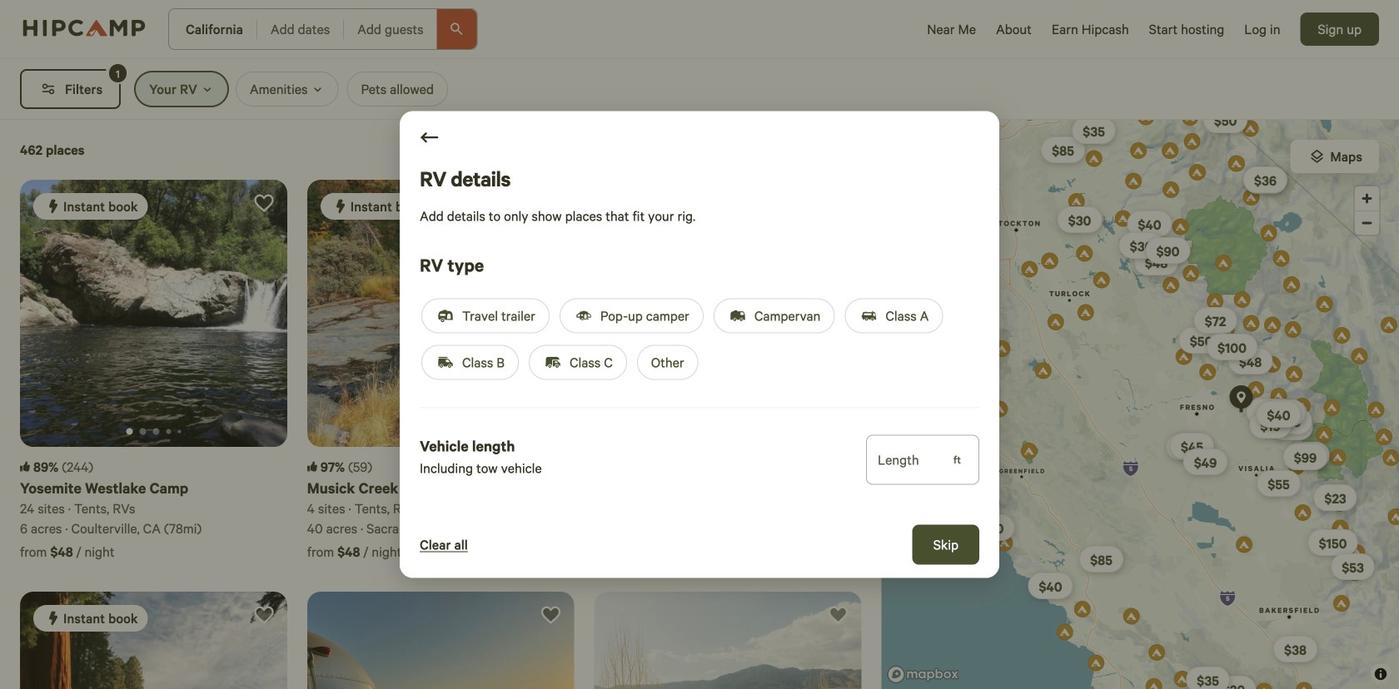 Task type: describe. For each thing, give the bounding box(es) containing it.
map marker element
[[1230, 386, 1254, 413]]

map region
[[882, 120, 1400, 690]]



Task type: vqa. For each thing, say whether or not it's contained in the screenshot.
Zoom in image
yes



Task type: locate. For each thing, give the bounding box(es) containing it.
toggle attribution image
[[1377, 666, 1387, 684]]

Length number field
[[878, 459, 954, 479]]

zoom in image
[[1356, 187, 1380, 211]]

zoom out image
[[1356, 212, 1380, 235]]

current image image
[[126, 429, 133, 435], [139, 429, 146, 435], [153, 429, 159, 435], [166, 429, 171, 434], [178, 430, 181, 434]]



